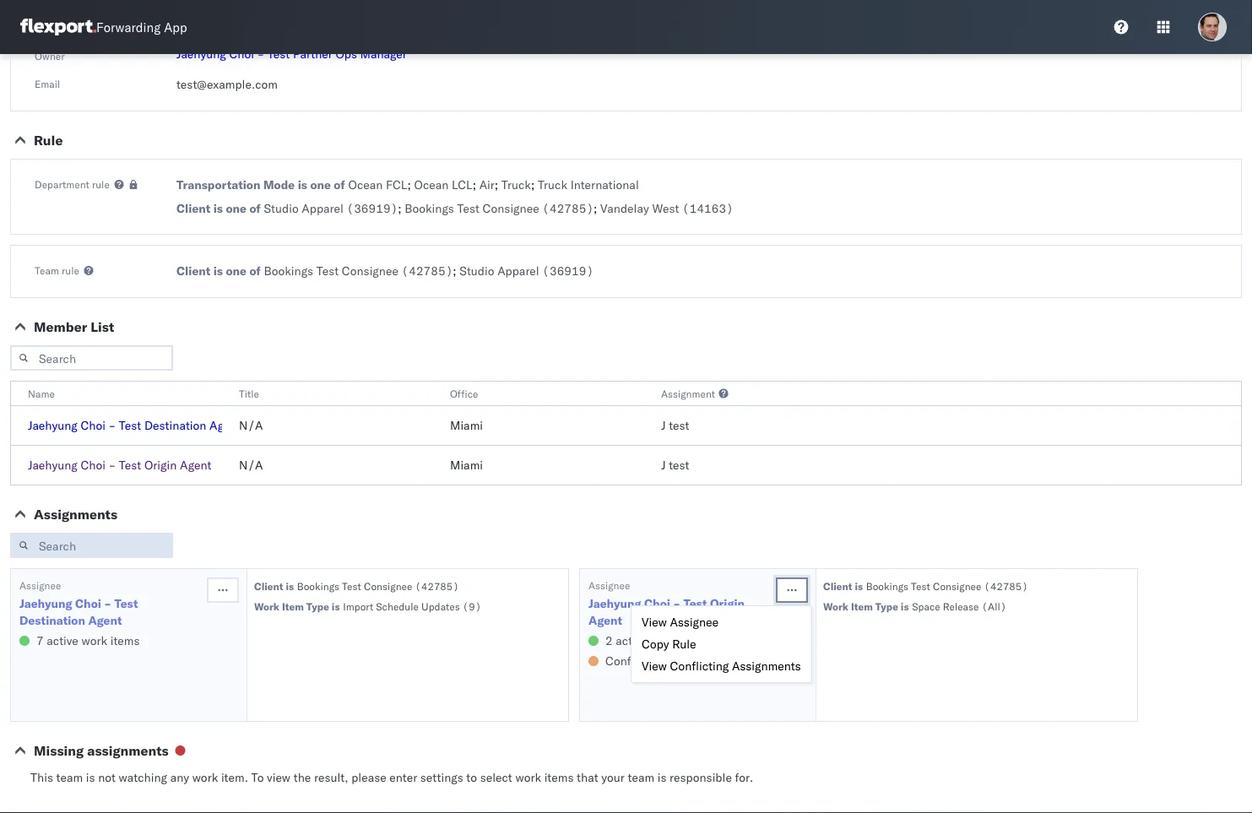 Task type: describe. For each thing, give the bounding box(es) containing it.
this
[[30, 770, 53, 785]]

1 vertical spatial apparel
[[497, 263, 539, 278]]

0 vertical spatial jaehyung choi - test destination agent link
[[28, 418, 241, 433]]

transportation mode is one of
[[176, 177, 345, 192]]

jaehyung choi - test origin agent
[[28, 458, 211, 472]]

of for bookings test consignee (42785)
[[249, 263, 261, 278]]

missing assignments
[[34, 742, 169, 759]]

2 n/a from the top
[[239, 458, 263, 472]]

assignee jaehyung choi - test origin agent
[[589, 579, 745, 628]]

schedule
[[376, 600, 419, 613]]

0 vertical spatial origin
[[144, 458, 177, 472]]

west
[[652, 201, 679, 216]]

item.
[[221, 770, 248, 785]]

missing
[[34, 742, 84, 759]]

that
[[577, 770, 598, 785]]

7 active work items
[[36, 633, 140, 648]]

1 horizontal spatial items
[[544, 770, 574, 785]]

member list
[[34, 318, 114, 335]]

email
[[35, 77, 60, 90]]

title
[[239, 387, 259, 400]]

1 n/a from the top
[[239, 418, 263, 433]]

1 team from the left
[[56, 770, 83, 785]]

1 truck from the left
[[501, 177, 531, 192]]

items for 7 active work items
[[110, 633, 140, 648]]

jaehyung for jaehyung choi - test origin agent
[[28, 458, 78, 472]]

test for jaehyung choi - test origin agent
[[669, 458, 689, 472]]

to
[[251, 770, 264, 785]]

choi for partner
[[229, 46, 254, 61]]

office
[[450, 387, 478, 400]]

1 horizontal spatial destination
[[144, 418, 206, 433]]

test for jaehyung choi - test destination agent
[[669, 418, 689, 433]]

2 active work items
[[605, 633, 709, 648]]

jaehyung choi - test partner ops manager link
[[176, 46, 407, 61]]

flexport. image
[[20, 19, 96, 35]]

1 vertical spatial jaehyung choi - test origin agent link
[[589, 595, 774, 629]]

name
[[28, 387, 55, 400]]

0 horizontal spatial apparel
[[302, 201, 344, 216]]

member
[[34, 318, 87, 335]]

assignee jaehyung choi - test destination agent
[[19, 579, 138, 628]]

choi for origin
[[81, 458, 105, 472]]

2 team from the left
[[628, 770, 654, 785]]

space
[[912, 600, 940, 613]]

any
[[170, 770, 189, 785]]

responsible
[[670, 770, 732, 785]]

work up conflicting assignments
[[651, 633, 676, 648]]

items for 2 active work items
[[679, 633, 709, 648]]

1 vertical spatial (36919)
[[542, 263, 594, 278]]

rule for team rule
[[62, 264, 79, 277]]

fcl
[[386, 177, 407, 192]]

miami for jaehyung choi - test origin agent
[[450, 458, 483, 472]]

work right any
[[192, 770, 218, 785]]

- inside assignee jaehyung choi - test destination agent
[[104, 596, 111, 611]]

(14163)
[[682, 201, 734, 216]]

department rule
[[35, 178, 110, 190]]

mode
[[263, 177, 295, 192]]

0 vertical spatial (36919)
[[347, 201, 398, 216]]

(all)
[[982, 600, 1007, 613]]

2 view from the top
[[642, 659, 667, 673]]

import schedule updates (9)
[[343, 600, 481, 613]]

jaehyung choi - test destination agent n/a
[[28, 418, 263, 433]]

0 vertical spatial one
[[310, 177, 331, 192]]

2
[[605, 633, 613, 648]]

test inside assignee jaehyung choi - test destination agent
[[114, 596, 138, 611]]

one for bookings test consignee (42785)
[[226, 263, 247, 278]]

1 vertical spatial jaehyung choi - test destination agent link
[[19, 595, 205, 629]]

7
[[36, 633, 44, 648]]

assignment
[[661, 387, 715, 400]]

result,
[[314, 770, 348, 785]]

(9)
[[463, 600, 481, 613]]

type for jaehyung choi - test destination agent
[[306, 600, 329, 613]]

1 view from the top
[[642, 615, 667, 629]]

item for jaehyung choi - test destination agent
[[282, 600, 304, 613]]

2 ocean from the left
[[414, 177, 449, 192]]

type for jaehyung choi - test origin agent
[[875, 600, 898, 613]]

jaehyung choi - test partner ops manager
[[176, 46, 407, 61]]

studio apparel (36919) ; bookings test consignee (42785) ; vandelay west (14163)
[[264, 201, 734, 216]]

watching
[[119, 770, 167, 785]]

1 ocean from the left
[[348, 177, 383, 192]]

one for studio apparel (36919)
[[226, 201, 247, 216]]

import
[[343, 600, 373, 613]]

agent down jaehyung choi - test destination agent n/a
[[180, 458, 211, 472]]

assignments for conflicting assignments
[[667, 654, 735, 668]]

international
[[571, 177, 639, 192]]

enter
[[390, 770, 417, 785]]

not
[[98, 770, 116, 785]]

vandelay
[[600, 201, 649, 216]]

copy
[[642, 637, 669, 651]]

- for origin
[[109, 458, 116, 472]]

active for 2
[[616, 633, 648, 648]]

destination inside assignee jaehyung choi - test destination agent
[[19, 613, 85, 628]]

assignments inside the view assignee copy rule view conflicting assignments
[[732, 659, 801, 673]]

app
[[164, 19, 187, 35]]

forwarding app link
[[20, 19, 187, 35]]

the
[[294, 770, 311, 785]]



Task type: vqa. For each thing, say whether or not it's contained in the screenshot.
Assignments in the View Assignee Copy Rule View Conflicting Assignments
yes



Task type: locate. For each thing, give the bounding box(es) containing it.
items left that
[[544, 770, 574, 785]]

assignee up 2
[[589, 579, 630, 591]]

transportation
[[176, 177, 260, 192]]

j test for jaehyung choi - test destination agent
[[661, 418, 689, 433]]

work item type is left import
[[254, 600, 340, 613]]

conflicting inside the view assignee copy rule view conflicting assignments
[[670, 659, 729, 673]]

- for partner
[[257, 46, 264, 61]]

ocean left fcl
[[348, 177, 383, 192]]

2 work from the left
[[823, 600, 849, 613]]

conflicting
[[605, 654, 664, 668], [670, 659, 729, 673]]

0 vertical spatial of
[[334, 177, 345, 192]]

1 horizontal spatial type
[[875, 600, 898, 613]]

item left import
[[282, 600, 304, 613]]

1 vertical spatial j
[[661, 458, 666, 472]]

studio down 'mode'
[[264, 201, 299, 216]]

type left import
[[306, 600, 329, 613]]

manager
[[360, 46, 407, 61]]

2 truck from the left
[[538, 177, 567, 192]]

0 vertical spatial apparel
[[302, 201, 344, 216]]

1 horizontal spatial assignments
[[667, 654, 735, 668]]

please
[[351, 770, 386, 785]]

1 horizontal spatial conflicting
[[670, 659, 729, 673]]

this team is not watching any work item. to view the result, please enter settings to select work items that your team is responsible for.
[[30, 770, 753, 785]]

agent inside assignee jaehyung choi - test origin agent
[[589, 613, 622, 628]]

choi for destination
[[81, 418, 105, 433]]

j for jaehyung choi - test origin agent
[[661, 458, 666, 472]]

1 vertical spatial miami
[[450, 458, 483, 472]]

jaehyung for jaehyung choi - test partner ops manager
[[176, 46, 226, 61]]

0 vertical spatial studio
[[264, 201, 299, 216]]

2 test from the top
[[669, 458, 689, 472]]

assignee up 2 active work items
[[670, 615, 719, 629]]

0 horizontal spatial item
[[282, 600, 304, 613]]

destination
[[144, 418, 206, 433], [19, 613, 85, 628]]

lcl
[[452, 177, 473, 192]]

1 horizontal spatial team
[[628, 770, 654, 785]]

2 horizontal spatial items
[[679, 633, 709, 648]]

items
[[110, 633, 140, 648], [679, 633, 709, 648], [544, 770, 574, 785]]

0 vertical spatial test
[[669, 418, 689, 433]]

view assignee copy rule view conflicting assignments
[[642, 615, 801, 673]]

jaehyung inside assignee jaehyung choi - test origin agent
[[589, 596, 641, 611]]

agent up the '7 active work items'
[[88, 613, 122, 628]]

1 horizontal spatial client is bookings test consignee (42785)
[[823, 580, 1028, 592]]

team rule
[[35, 264, 79, 277]]

0 horizontal spatial assignee
[[19, 579, 61, 591]]

2 miami from the top
[[450, 458, 483, 472]]

2 vertical spatial of
[[249, 263, 261, 278]]

1 vertical spatial assignments
[[87, 742, 169, 759]]

test
[[268, 46, 290, 61], [457, 201, 480, 216], [316, 263, 339, 278], [119, 418, 141, 433], [119, 458, 141, 472], [342, 580, 361, 592], [911, 580, 930, 592], [114, 596, 138, 611], [683, 596, 707, 611]]

1 miami from the top
[[450, 418, 483, 433]]

rule right team
[[62, 264, 79, 277]]

rule for department rule
[[92, 178, 110, 190]]

1 vertical spatial test
[[669, 458, 689, 472]]

active right 7
[[47, 633, 78, 648]]

jaehyung for jaehyung choi - test destination agent n/a
[[28, 418, 78, 433]]

0 vertical spatial rule
[[92, 178, 110, 190]]

work item type is for jaehyung choi - test origin agent
[[823, 600, 909, 613]]

rule up conflicting assignments
[[672, 637, 696, 651]]

item left space
[[851, 600, 873, 613]]

client is bookings test consignee (42785) up import
[[254, 580, 459, 592]]

1 vertical spatial client is one of
[[176, 263, 261, 278]]

miami for jaehyung choi - test destination agent
[[450, 418, 483, 433]]

choi
[[229, 46, 254, 61], [81, 418, 105, 433], [81, 458, 105, 472], [75, 596, 101, 611], [644, 596, 670, 611]]

space release (all)
[[912, 600, 1007, 613]]

0 horizontal spatial type
[[306, 600, 329, 613]]

active
[[47, 633, 78, 648], [616, 633, 648, 648]]

0 horizontal spatial origin
[[144, 458, 177, 472]]

client is one of for bookings test consignee (42785)
[[176, 263, 261, 278]]

your
[[601, 770, 625, 785]]

1 horizontal spatial assignee
[[589, 579, 630, 591]]

select
[[480, 770, 512, 785]]

consignee
[[483, 201, 539, 216], [342, 263, 399, 278], [364, 580, 412, 592], [933, 580, 982, 592]]

origin inside assignee jaehyung choi - test origin agent
[[710, 596, 745, 611]]

1 vertical spatial rule
[[62, 264, 79, 277]]

0 horizontal spatial (36919)
[[347, 201, 398, 216]]

origin up the view assignee copy rule view conflicting assignments on the right
[[710, 596, 745, 611]]

active right 2
[[616, 633, 648, 648]]

Search text field
[[10, 345, 173, 371]]

0 vertical spatial n/a
[[239, 418, 263, 433]]

1 item from the left
[[282, 600, 304, 613]]

0 horizontal spatial ocean
[[348, 177, 383, 192]]

client is bookings test consignee (42785) up space
[[823, 580, 1028, 592]]

jaehyung inside assignee jaehyung choi - test destination agent
[[19, 596, 72, 611]]

1 client is one of from the top
[[176, 201, 261, 216]]

0 vertical spatial destination
[[144, 418, 206, 433]]

assignments for missing assignments
[[87, 742, 169, 759]]

- inside assignee jaehyung choi - test origin agent
[[673, 596, 681, 611]]

jaehyung choi - test origin agent link up 2 active work items
[[589, 595, 774, 629]]

2 client is bookings test consignee (42785) from the left
[[823, 580, 1028, 592]]

j test for jaehyung choi - test origin agent
[[661, 458, 689, 472]]

1 vertical spatial origin
[[710, 596, 745, 611]]

- down jaehyung choi - test destination agent n/a
[[109, 458, 116, 472]]

0 horizontal spatial truck
[[501, 177, 531, 192]]

- up 'jaehyung choi - test origin agent'
[[109, 418, 116, 433]]

rule inside the view assignee copy rule view conflicting assignments
[[672, 637, 696, 651]]

0 horizontal spatial client is bookings test consignee (42785)
[[254, 580, 459, 592]]

1 horizontal spatial origin
[[710, 596, 745, 611]]

release
[[943, 600, 979, 613]]

0 horizontal spatial work
[[254, 600, 279, 613]]

1 vertical spatial studio
[[460, 263, 494, 278]]

miami
[[450, 418, 483, 433], [450, 458, 483, 472]]

partner
[[293, 46, 333, 61]]

choi down jaehyung choi - test destination agent n/a
[[81, 458, 105, 472]]

rule
[[34, 132, 63, 149], [672, 637, 696, 651]]

1 horizontal spatial (36919)
[[542, 263, 594, 278]]

work item type is left space
[[823, 600, 909, 613]]

assignee
[[19, 579, 61, 591], [589, 579, 630, 591], [670, 615, 719, 629]]

0 vertical spatial assignments
[[667, 654, 735, 668]]

2 work item type is from the left
[[823, 600, 909, 613]]

2 active from the left
[[616, 633, 648, 648]]

choi up 2 active work items
[[644, 596, 670, 611]]

0 vertical spatial jaehyung choi - test origin agent link
[[28, 458, 211, 472]]

2 j test from the top
[[661, 458, 689, 472]]

agent inside assignee jaehyung choi - test destination agent
[[88, 613, 122, 628]]

0 vertical spatial client is one of
[[176, 201, 261, 216]]

item for jaehyung choi - test origin agent
[[851, 600, 873, 613]]

test
[[669, 418, 689, 433], [669, 458, 689, 472]]

0 horizontal spatial work item type is
[[254, 600, 340, 613]]

1 client is bookings test consignee (42785) from the left
[[254, 580, 459, 592]]

active for 7
[[47, 633, 78, 648]]

conflicting assignments
[[605, 654, 735, 668]]

1 horizontal spatial work item type is
[[823, 600, 909, 613]]

assignments up watching
[[87, 742, 169, 759]]

work item type is
[[254, 600, 340, 613], [823, 600, 909, 613]]

0 horizontal spatial rule
[[62, 264, 79, 277]]

1 horizontal spatial active
[[616, 633, 648, 648]]

jaehyung choi - test origin agent link
[[28, 458, 211, 472], [589, 595, 774, 629]]

choi inside assignee jaehyung choi - test origin agent
[[644, 596, 670, 611]]

origin down jaehyung choi - test destination agent n/a
[[144, 458, 177, 472]]

1 horizontal spatial studio
[[460, 263, 494, 278]]

rule up department
[[34, 132, 63, 149]]

1 vertical spatial j test
[[661, 458, 689, 472]]

2 client is one of from the top
[[176, 263, 261, 278]]

ocean fcl ; ocean lcl ; air ; truck ; truck international
[[348, 177, 639, 192]]

ocean left lcl
[[414, 177, 449, 192]]

assignee for jaehyung choi - test destination agent
[[19, 579, 61, 591]]

truck left the international
[[538, 177, 567, 192]]

forwarding app
[[96, 19, 187, 35]]

test inside assignee jaehyung choi - test origin agent
[[683, 596, 707, 611]]

j for jaehyung choi - test destination agent
[[661, 418, 666, 433]]

team right this
[[56, 770, 83, 785]]

- for destination
[[109, 418, 116, 433]]

0 horizontal spatial conflicting
[[605, 654, 664, 668]]

bookings
[[405, 201, 454, 216], [264, 263, 313, 278], [297, 580, 339, 592], [866, 580, 909, 592]]

jaehyung
[[176, 46, 226, 61], [28, 418, 78, 433], [28, 458, 78, 472], [19, 596, 72, 611], [589, 596, 641, 611]]

Search text field
[[10, 533, 173, 558]]

client is one of
[[176, 201, 261, 216], [176, 263, 261, 278]]

work right select
[[515, 770, 541, 785]]

1 horizontal spatial ocean
[[414, 177, 449, 192]]

air
[[479, 177, 495, 192]]

assignee for jaehyung choi - test origin agent
[[589, 579, 630, 591]]

2 item from the left
[[851, 600, 873, 613]]

updates
[[421, 600, 460, 613]]

jaehyung choi - test destination agent link
[[28, 418, 241, 433], [19, 595, 205, 629]]

of
[[334, 177, 345, 192], [249, 201, 261, 216], [249, 263, 261, 278]]

items down assignee jaehyung choi - test destination agent
[[110, 633, 140, 648]]

apparel down studio apparel (36919) ; bookings test consignee (42785) ; vandelay west (14163) at the top of the page
[[497, 263, 539, 278]]

forwarding
[[96, 19, 161, 35]]

2 horizontal spatial assignee
[[670, 615, 719, 629]]

choi up the '7 active work items'
[[75, 596, 101, 611]]

team
[[56, 770, 83, 785], [628, 770, 654, 785]]

0 horizontal spatial assignments
[[34, 506, 118, 523]]

0 horizontal spatial team
[[56, 770, 83, 785]]

agent down title
[[209, 418, 241, 433]]

work for jaehyung choi - test origin agent
[[823, 600, 849, 613]]

destination up 'jaehyung choi - test origin agent'
[[144, 418, 206, 433]]

assignments down 2 active work items
[[667, 654, 735, 668]]

conflicting down 2 active work items
[[670, 659, 729, 673]]

list
[[91, 318, 114, 335]]

1 horizontal spatial truck
[[538, 177, 567, 192]]

1 j from the top
[[661, 418, 666, 433]]

type left space
[[875, 600, 898, 613]]

0 vertical spatial view
[[642, 615, 667, 629]]

assignee up 7
[[19, 579, 61, 591]]

0 horizontal spatial jaehyung choi - test origin agent link
[[28, 458, 211, 472]]

jaehyung choi - test destination agent link up the '7 active work items'
[[19, 595, 205, 629]]

assignments
[[667, 654, 735, 668], [87, 742, 169, 759]]

1 vertical spatial destination
[[19, 613, 85, 628]]

1 type from the left
[[306, 600, 329, 613]]

n/a
[[239, 418, 263, 433], [239, 458, 263, 472]]

0 horizontal spatial destination
[[19, 613, 85, 628]]

0 vertical spatial miami
[[450, 418, 483, 433]]

work item type is for jaehyung choi - test destination agent
[[254, 600, 340, 613]]

jaehyung choi - test origin agent link down jaehyung choi - test destination agent n/a
[[28, 458, 211, 472]]

type
[[306, 600, 329, 613], [875, 600, 898, 613]]

1 vertical spatial assignments
[[732, 659, 801, 673]]

assignments
[[34, 506, 118, 523], [732, 659, 801, 673]]

work down assignee jaehyung choi - test destination agent
[[81, 633, 107, 648]]

- up 2 active work items
[[673, 596, 681, 611]]

work
[[81, 633, 107, 648], [651, 633, 676, 648], [192, 770, 218, 785], [515, 770, 541, 785]]

0 vertical spatial rule
[[34, 132, 63, 149]]

for.
[[735, 770, 753, 785]]

choi inside assignee jaehyung choi - test destination agent
[[75, 596, 101, 611]]

1 work item type is from the left
[[254, 600, 340, 613]]

truck
[[501, 177, 531, 192], [538, 177, 567, 192]]

client
[[176, 201, 210, 216], [176, 263, 210, 278], [254, 580, 283, 592], [823, 580, 852, 592]]

1 vertical spatial view
[[642, 659, 667, 673]]

(42785)
[[542, 201, 594, 216], [402, 263, 453, 278], [415, 580, 459, 592], [984, 580, 1028, 592]]

2 vertical spatial one
[[226, 263, 247, 278]]

1 horizontal spatial jaehyung choi - test origin agent link
[[589, 595, 774, 629]]

owner
[[35, 49, 65, 62]]

0 vertical spatial j test
[[661, 418, 689, 433]]

1 work from the left
[[254, 600, 279, 613]]

1 horizontal spatial rule
[[92, 178, 110, 190]]

1 horizontal spatial assignments
[[732, 659, 801, 673]]

item
[[282, 600, 304, 613], [851, 600, 873, 613]]

0 horizontal spatial items
[[110, 633, 140, 648]]

rule right department
[[92, 178, 110, 190]]

1 test from the top
[[669, 418, 689, 433]]

1 vertical spatial of
[[249, 201, 261, 216]]

studio
[[264, 201, 299, 216], [460, 263, 494, 278]]

is
[[298, 177, 307, 192], [213, 201, 223, 216], [213, 263, 223, 278], [286, 580, 294, 592], [855, 580, 863, 592], [332, 600, 340, 613], [901, 600, 909, 613], [86, 770, 95, 785], [658, 770, 667, 785]]

view
[[267, 770, 291, 785]]

assignee inside assignee jaehyung choi - test origin agent
[[589, 579, 630, 591]]

- up test@example.com
[[257, 46, 264, 61]]

client is bookings test consignee (42785) for jaehyung choi - test origin agent
[[823, 580, 1028, 592]]

view down copy
[[642, 659, 667, 673]]

ocean
[[348, 177, 383, 192], [414, 177, 449, 192]]

settings
[[420, 770, 463, 785]]

items up conflicting assignments
[[679, 633, 709, 648]]

choi up test@example.com
[[229, 46, 254, 61]]

2 type from the left
[[875, 600, 898, 613]]

- up the '7 active work items'
[[104, 596, 111, 611]]

test@example.com
[[176, 77, 278, 92]]

0 horizontal spatial studio
[[264, 201, 299, 216]]

truck right air
[[501, 177, 531, 192]]

apparel
[[302, 201, 344, 216], [497, 263, 539, 278]]

team
[[35, 264, 59, 277]]

conflicting down copy
[[605, 654, 664, 668]]

0 horizontal spatial active
[[47, 633, 78, 648]]

apparel down transportation mode is one of
[[302, 201, 344, 216]]

choi up 'jaehyung choi - test origin agent'
[[81, 418, 105, 433]]

client is bookings test consignee (42785) for jaehyung choi - test destination agent
[[254, 580, 459, 592]]

studio down studio apparel (36919) ; bookings test consignee (42785) ; vandelay west (14163) at the top of the page
[[460, 263, 494, 278]]

1 horizontal spatial apparel
[[497, 263, 539, 278]]

1 horizontal spatial item
[[851, 600, 873, 613]]

client is one of for studio apparel (36919)
[[176, 201, 261, 216]]

assignee inside the view assignee copy rule view conflicting assignments
[[670, 615, 719, 629]]

department
[[35, 178, 89, 190]]

j test
[[661, 418, 689, 433], [661, 458, 689, 472]]

work for jaehyung choi - test destination agent
[[254, 600, 279, 613]]

jaehyung choi - test destination agent link up 'jaehyung choi - test origin agent'
[[28, 418, 241, 433]]

team right your
[[628, 770, 654, 785]]

agent up 2
[[589, 613, 622, 628]]

destination up 7
[[19, 613, 85, 628]]

1 horizontal spatial work
[[823, 600, 849, 613]]

1 vertical spatial one
[[226, 201, 247, 216]]

0 horizontal spatial rule
[[34, 132, 63, 149]]

j
[[661, 418, 666, 433], [661, 458, 666, 472]]

1 j test from the top
[[661, 418, 689, 433]]

view up 2 active work items
[[642, 615, 667, 629]]

assignee inside assignee jaehyung choi - test destination agent
[[19, 579, 61, 591]]

1 horizontal spatial rule
[[672, 637, 696, 651]]

0 horizontal spatial assignments
[[87, 742, 169, 759]]

1 vertical spatial n/a
[[239, 458, 263, 472]]

one
[[310, 177, 331, 192], [226, 201, 247, 216], [226, 263, 247, 278]]

0 vertical spatial assignments
[[34, 506, 118, 523]]

work
[[254, 600, 279, 613], [823, 600, 849, 613]]

bookings test consignee (42785) ; studio apparel (36919)
[[264, 263, 594, 278]]

1 active from the left
[[47, 633, 78, 648]]

2 j from the top
[[661, 458, 666, 472]]

to
[[466, 770, 477, 785]]

1 vertical spatial rule
[[672, 637, 696, 651]]

of for studio apparel (36919)
[[249, 201, 261, 216]]

-
[[257, 46, 264, 61], [109, 418, 116, 433], [109, 458, 116, 472], [104, 596, 111, 611], [673, 596, 681, 611]]

0 vertical spatial j
[[661, 418, 666, 433]]

ops
[[336, 46, 357, 61]]



